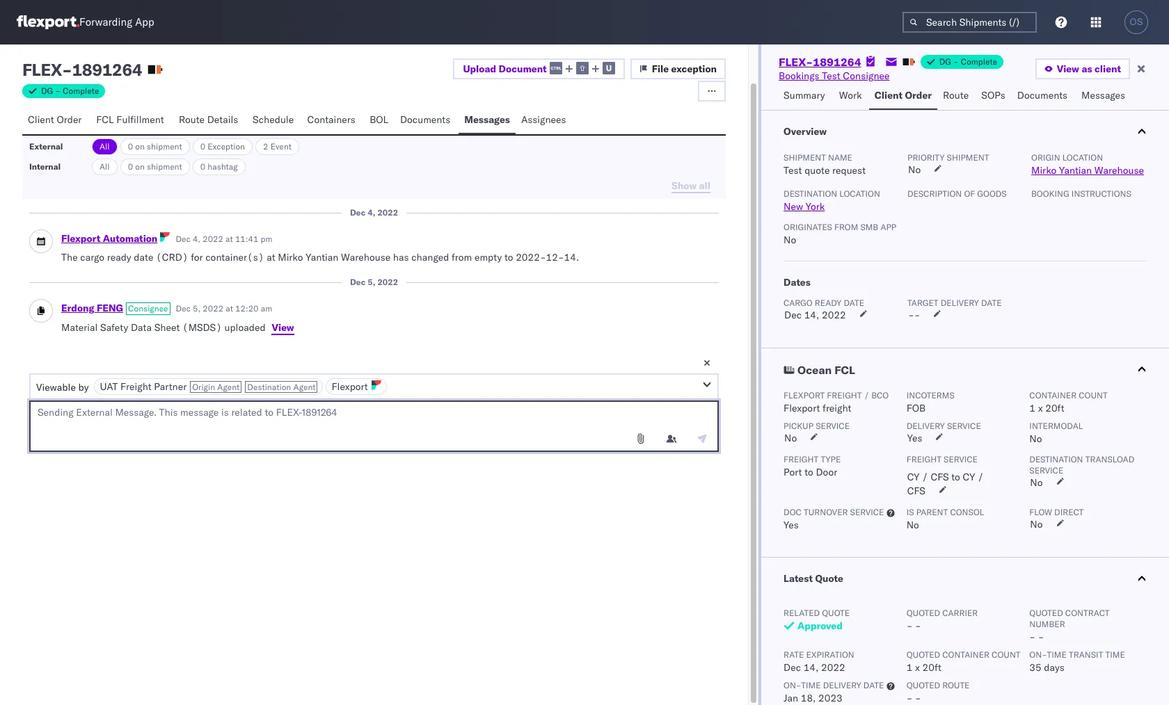 Task type: describe. For each thing, give the bounding box(es) containing it.
dec for dec 4, 2022
[[350, 207, 366, 218]]

ocean fcl
[[798, 363, 855, 377]]

bol button
[[364, 107, 395, 134]]

priority shipment
[[908, 152, 990, 163]]

target
[[908, 298, 939, 308]]

quoted for quoted route - -
[[907, 681, 941, 691]]

latest
[[784, 573, 813, 585]]

pm
[[261, 234, 273, 244]]

viewable by
[[36, 381, 89, 394]]

dec for dec 4, 2022 at 11:41 pm
[[176, 234, 191, 244]]

jan
[[784, 693, 799, 705]]

flexport button
[[326, 379, 387, 395]]

0 horizontal spatial from
[[452, 251, 472, 264]]

0 vertical spatial freight
[[827, 391, 862, 401]]

client order for the right client order button
[[875, 89, 932, 102]]

yantian inside "origin location mirko yantian warehouse"
[[1059, 164, 1092, 177]]

0 horizontal spatial yes
[[784, 519, 799, 532]]

warehouse inside "origin location mirko yantian warehouse"
[[1095, 164, 1144, 177]]

1 vertical spatial quote
[[822, 608, 850, 619]]

20ft inside 'quoted container count 1 x 20ft'
[[923, 662, 942, 675]]

file
[[652, 63, 669, 75]]

1 vertical spatial at
[[267, 251, 275, 264]]

freight service
[[907, 455, 978, 465]]

dec for dec 14, 2022
[[785, 309, 802, 322]]

0 vertical spatial dg - complete
[[940, 56, 998, 67]]

data
[[131, 322, 152, 334]]

delivery
[[907, 421, 945, 432]]

0 horizontal spatial to
[[505, 251, 513, 264]]

no inside originates from smb app no
[[784, 234, 797, 246]]

schedule
[[253, 113, 294, 126]]

containers button
[[302, 107, 364, 134]]

0 horizontal spatial 1891264
[[72, 59, 142, 80]]

mirko inside "origin location mirko yantian warehouse"
[[1032, 164, 1057, 177]]

quoted for quoted carrier - -
[[907, 608, 941, 619]]

on for 0 hashtag
[[135, 162, 145, 172]]

messages for right messages button
[[1082, 89, 1126, 102]]

0 horizontal spatial freight
[[120, 381, 152, 393]]

upload document
[[463, 62, 547, 75]]

view inside button
[[1057, 63, 1080, 75]]

am
[[261, 304, 272, 314]]

bookings test consignee link
[[779, 69, 890, 83]]

route for route details
[[179, 113, 205, 126]]

york
[[806, 200, 825, 213]]

/ inside flexport freight / bco flexport freight
[[864, 391, 870, 401]]

container
[[943, 650, 990, 661]]

container count 1 x 20ft
[[1030, 391, 1108, 415]]

1 horizontal spatial delivery
[[941, 298, 979, 308]]

flex - 1891264
[[22, 59, 142, 80]]

on for 0 exception
[[135, 141, 145, 152]]

0 horizontal spatial documents button
[[395, 107, 459, 134]]

4, for dec 4, 2022
[[368, 207, 376, 218]]

no down priority at top
[[908, 164, 921, 176]]

1 horizontal spatial /
[[922, 471, 928, 484]]

flexport freight / bco flexport freight
[[784, 391, 889, 415]]

1 vertical spatial ready
[[815, 298, 842, 308]]

1 cy from the left
[[908, 471, 920, 484]]

0 hashtag
[[200, 162, 238, 172]]

forwarding app
[[79, 16, 154, 29]]

location for yantian
[[1063, 152, 1104, 163]]

at for flexport automation
[[226, 234, 233, 244]]

12:20
[[235, 304, 259, 314]]

ocean
[[798, 363, 832, 377]]

incoterms
[[907, 391, 955, 401]]

dec 14, 2022
[[785, 309, 846, 322]]

time for on-time transit time 35 days
[[1047, 650, 1067, 661]]

safety
[[100, 322, 128, 334]]

flex-1891264 link
[[779, 55, 862, 69]]

request
[[833, 164, 866, 177]]

date left quoted route - - at bottom
[[864, 681, 884, 691]]

0 horizontal spatial client order button
[[22, 107, 91, 134]]

1 vertical spatial dg
[[41, 86, 53, 96]]

18,
[[801, 693, 816, 705]]

automation
[[103, 233, 158, 245]]

ocean fcl button
[[762, 349, 1170, 391]]

flow direct
[[1030, 507, 1084, 518]]

summary button
[[778, 83, 834, 110]]

1 vertical spatial delivery
[[823, 681, 862, 691]]

dec for dec 5, 2022 at 12:20 am
[[176, 304, 191, 314]]

event
[[271, 141, 292, 152]]

0 vertical spatial cfs
[[931, 471, 949, 484]]

work button
[[834, 83, 869, 110]]

fulfillment
[[116, 113, 164, 126]]

count inside 'quoted container count 1 x 20ft'
[[992, 650, 1021, 661]]

freight for freight service
[[907, 455, 942, 465]]

fcl inside button
[[96, 113, 114, 126]]

by
[[78, 381, 89, 394]]

dec 4, 2022
[[350, 207, 398, 218]]

port
[[784, 466, 802, 479]]

erdong feng button
[[61, 302, 123, 315]]

2 event
[[263, 141, 292, 152]]

route for route
[[943, 89, 969, 102]]

no up flow
[[1031, 477, 1043, 489]]

12-
[[546, 251, 564, 264]]

booking instructions
[[1032, 189, 1132, 199]]

as
[[1082, 63, 1093, 75]]

Sending External Message. This message is related to FLEX-1891264 text field
[[29, 401, 719, 452]]

date down 'automation'
[[134, 251, 153, 264]]

service
[[944, 455, 978, 465]]

overview button
[[762, 111, 1170, 152]]

upload
[[463, 62, 496, 75]]

0 horizontal spatial messages button
[[459, 107, 516, 134]]

0 horizontal spatial destination
[[247, 382, 291, 393]]

14, inside quoted contract number - - rate expiration dec 14, 2022
[[804, 662, 819, 675]]

quote
[[816, 573, 844, 585]]

shipment for 0 hashtag
[[147, 162, 182, 172]]

order for the leftmost client order button
[[57, 113, 82, 126]]

1 vertical spatial view
[[272, 322, 294, 334]]

2022 for dec 5, 2022
[[378, 277, 398, 288]]

view button
[[271, 321, 295, 335]]

0 horizontal spatial warehouse
[[341, 251, 391, 264]]

Search Shipments (/) text field
[[903, 12, 1037, 33]]

0 horizontal spatial complete
[[63, 86, 99, 96]]

fob
[[907, 402, 926, 415]]

uat
[[100, 381, 118, 393]]

shipment name test quote request
[[784, 152, 866, 177]]

0 vertical spatial dg
[[940, 56, 952, 67]]

the cargo ready date (crd) for container(s)  at mirko yantian warehouse has changed from empty to 2022-12-14.
[[61, 251, 579, 264]]

at for erdong feng
[[226, 304, 233, 314]]

0 exception
[[200, 141, 245, 152]]

date right target
[[982, 298, 1002, 308]]

no inside 'is parent consol no'
[[907, 519, 920, 532]]

summary
[[784, 89, 825, 102]]

forwarding
[[79, 16, 132, 29]]

2 agent from the left
[[293, 382, 316, 393]]

contract
[[1066, 608, 1110, 619]]

assignees
[[521, 113, 566, 126]]

4, for dec 4, 2022 at 11:41 pm
[[193, 234, 201, 244]]

0 vertical spatial complete
[[961, 56, 998, 67]]

flex-
[[779, 55, 813, 69]]

transit
[[1069, 650, 1104, 661]]

0 horizontal spatial app
[[135, 16, 154, 29]]

mirko yantian warehouse link
[[1032, 164, 1144, 177]]

all button for internal
[[92, 159, 117, 175]]

exception
[[672, 63, 717, 75]]

rate
[[784, 650, 804, 661]]

no down pickup
[[785, 432, 797, 445]]

on- for on-time delivery date
[[784, 681, 801, 691]]

material
[[61, 322, 98, 334]]

expiration
[[806, 650, 855, 661]]

0 horizontal spatial cfs
[[908, 485, 926, 498]]

bco
[[872, 391, 889, 401]]

quoted route - -
[[907, 681, 970, 705]]

0 vertical spatial yes
[[908, 432, 923, 445]]

view as client
[[1057, 63, 1121, 75]]

2022 inside quoted contract number - - rate expiration dec 14, 2022
[[821, 662, 846, 675]]

of
[[964, 189, 975, 199]]

--
[[908, 309, 921, 322]]

turnover
[[804, 507, 848, 518]]

service up service
[[947, 421, 981, 432]]

2 horizontal spatial /
[[978, 471, 984, 484]]

route
[[943, 681, 970, 691]]

origin location mirko yantian warehouse
[[1032, 152, 1144, 177]]

1 vertical spatial mirko
[[278, 251, 303, 264]]

1 vertical spatial documents
[[400, 113, 451, 126]]

2022 for dec 4, 2022
[[378, 207, 398, 218]]

destination agent
[[247, 382, 316, 393]]

to for cy / cfs to cy / cfs
[[952, 471, 961, 484]]

shipment for 0 exception
[[147, 141, 182, 152]]

feng
[[97, 302, 123, 315]]



Task type: vqa. For each thing, say whether or not it's contained in the screenshot.
Arrived at the left of the page
no



Task type: locate. For each thing, give the bounding box(es) containing it.
1 horizontal spatial 4,
[[368, 207, 376, 218]]

0 vertical spatial destination
[[784, 189, 838, 199]]

flexport for flexport freight / bco flexport freight
[[784, 391, 825, 401]]

freight type port to door
[[784, 455, 841, 479]]

1 vertical spatial freight
[[823, 402, 852, 415]]

overview
[[784, 125, 827, 138]]

flexport up pickup
[[784, 402, 820, 415]]

0 horizontal spatial 1
[[907, 662, 913, 675]]

cy down service
[[963, 471, 976, 484]]

view down am
[[272, 322, 294, 334]]

os
[[1130, 17, 1144, 27]]

all button for external
[[92, 139, 117, 155]]

test down 'flex-1891264' link
[[822, 70, 841, 82]]

consignee for bookings test consignee
[[843, 70, 890, 82]]

location
[[1063, 152, 1104, 163], [840, 189, 881, 199]]

quote inside 'shipment name test quote request'
[[805, 164, 830, 177]]

freight for freight type port to door
[[784, 455, 819, 465]]

0 horizontal spatial dg
[[41, 86, 53, 96]]

1 horizontal spatial client order button
[[869, 83, 938, 110]]

at down pm
[[267, 251, 275, 264]]

freight up pickup service
[[823, 402, 852, 415]]

1 horizontal spatial yantian
[[1059, 164, 1092, 177]]

1 horizontal spatial documents button
[[1012, 83, 1076, 110]]

0 horizontal spatial fcl
[[96, 113, 114, 126]]

flexport up sending external message. this message is related to flex-1891264 text field on the bottom of page
[[332, 381, 368, 393]]

1 vertical spatial all
[[100, 162, 110, 172]]

instructions
[[1072, 189, 1132, 199]]

changed
[[412, 251, 449, 264]]

0 vertical spatial 14,
[[805, 309, 820, 322]]

mirko up the booking
[[1032, 164, 1057, 177]]

1891264 up bookings test consignee
[[813, 55, 862, 69]]

delivery up 2023
[[823, 681, 862, 691]]

sheet
[[154, 322, 180, 334]]

service inside destination transload service
[[1030, 466, 1064, 476]]

1 all button from the top
[[92, 139, 117, 155]]

dec inside quoted contract number - - rate expiration dec 14, 2022
[[784, 662, 801, 675]]

quoted up number
[[1030, 608, 1064, 619]]

on- up jan
[[784, 681, 801, 691]]

description of goods
[[908, 189, 1007, 199]]

quoted for quoted contract number - - rate expiration dec 14, 2022
[[1030, 608, 1064, 619]]

container(s)
[[206, 251, 264, 264]]

agent
[[217, 382, 240, 393], [293, 382, 316, 393]]

on- for on-time transit time 35 days
[[1030, 650, 1047, 661]]

1 horizontal spatial order
[[905, 89, 932, 102]]

1 vertical spatial 4,
[[193, 234, 201, 244]]

messages for messages button to the left
[[464, 113, 510, 126]]

1 horizontal spatial client
[[875, 89, 903, 102]]

0 vertical spatial test
[[822, 70, 841, 82]]

x inside container count 1 x 20ft
[[1038, 402, 1043, 415]]

0 vertical spatial all button
[[92, 139, 117, 155]]

from inside originates from smb app no
[[835, 222, 859, 233]]

from left empty
[[452, 251, 472, 264]]

destination for service
[[1030, 455, 1084, 465]]

jan 18, 2023
[[784, 693, 843, 705]]

14, down rate
[[804, 662, 819, 675]]

intermodal no
[[1030, 421, 1083, 446]]

sops button
[[976, 83, 1012, 110]]

0 horizontal spatial mirko
[[278, 251, 303, 264]]

1 horizontal spatial from
[[835, 222, 859, 233]]

client order button right work
[[869, 83, 938, 110]]

exception
[[208, 141, 245, 152]]

to right empty
[[505, 251, 513, 264]]

client order button up external in the top left of the page
[[22, 107, 91, 134]]

freight inside freight type port to door
[[784, 455, 819, 465]]

1 horizontal spatial time
[[1047, 650, 1067, 661]]

route details button
[[173, 107, 247, 134]]

0 vertical spatial origin
[[1032, 152, 1061, 163]]

destination down view button
[[247, 382, 291, 393]]

on down the fcl fulfillment button
[[135, 162, 145, 172]]

priority
[[908, 152, 945, 163]]

0 vertical spatial on
[[135, 141, 145, 152]]

0 vertical spatial app
[[135, 16, 154, 29]]

app inside originates from smb app no
[[881, 222, 897, 233]]

destination up york
[[784, 189, 838, 199]]

20ft inside container count 1 x 20ft
[[1046, 402, 1065, 415]]

2022 down expiration in the right bottom of the page
[[821, 662, 846, 675]]

to down service
[[952, 471, 961, 484]]

transload
[[1086, 455, 1135, 465]]

on down "fulfillment"
[[135, 141, 145, 152]]

1 vertical spatial consignee
[[128, 304, 168, 314]]

flexport for flexport automation
[[61, 233, 100, 245]]

flexport for flexport
[[332, 381, 368, 393]]

2 on from the top
[[135, 162, 145, 172]]

cy down freight service
[[908, 471, 920, 484]]

incoterms fob
[[907, 391, 955, 415]]

2022 for dec 5, 2022 at 12:20 am
[[203, 304, 224, 314]]

0 vertical spatial consignee
[[843, 70, 890, 82]]

to inside cy / cfs to cy / cfs
[[952, 471, 961, 484]]

0 horizontal spatial on-
[[784, 681, 801, 691]]

uat freight partner origin agent
[[100, 381, 240, 393]]

documents down view as client button
[[1018, 89, 1068, 102]]

freight up port on the bottom right of page
[[784, 455, 819, 465]]

quoted down quoted carrier - - in the right bottom of the page
[[907, 650, 941, 661]]

warehouse up instructions
[[1095, 164, 1144, 177]]

2 horizontal spatial time
[[1106, 650, 1125, 661]]

originates
[[784, 222, 833, 233]]

1 horizontal spatial client order
[[875, 89, 932, 102]]

messages button down upload
[[459, 107, 516, 134]]

no down flow
[[1031, 519, 1043, 531]]

1 vertical spatial 0 on shipment
[[128, 162, 182, 172]]

view
[[1057, 63, 1080, 75], [272, 322, 294, 334]]

no inside intermodal no
[[1030, 433, 1043, 446]]

0 vertical spatial 20ft
[[1046, 402, 1065, 415]]

1 horizontal spatial 5,
[[368, 277, 376, 288]]

on- inside "on-time transit time 35 days"
[[1030, 650, 1047, 661]]

1 vertical spatial on
[[135, 162, 145, 172]]

location inside "origin location mirko yantian warehouse"
[[1063, 152, 1104, 163]]

quoted for quoted container count 1 x 20ft
[[907, 650, 941, 661]]

4, up for
[[193, 234, 201, 244]]

containers
[[307, 113, 356, 126]]

fcl right ocean
[[835, 363, 855, 377]]

0 vertical spatial route
[[943, 89, 969, 102]]

freight down "ocean fcl"
[[827, 391, 862, 401]]

1 horizontal spatial 1891264
[[813, 55, 862, 69]]

time
[[1047, 650, 1067, 661], [1106, 650, 1125, 661], [801, 681, 821, 691]]

route inside button
[[943, 89, 969, 102]]

file exception button
[[630, 58, 726, 79], [630, 58, 726, 79]]

mirko
[[1032, 164, 1057, 177], [278, 251, 303, 264]]

2022-
[[516, 251, 546, 264]]

flexport automation button
[[61, 233, 158, 245]]

1 horizontal spatial destination
[[784, 189, 838, 199]]

1 horizontal spatial ready
[[815, 298, 842, 308]]

1 horizontal spatial documents
[[1018, 89, 1068, 102]]

consignee up data
[[128, 304, 168, 314]]

empty
[[475, 251, 502, 264]]

fcl fulfillment
[[96, 113, 164, 126]]

to inside freight type port to door
[[805, 466, 814, 479]]

1 vertical spatial 20ft
[[923, 662, 942, 675]]

quoted inside quoted contract number - - rate expiration dec 14, 2022
[[1030, 608, 1064, 619]]

location up mirko yantian warehouse "link"
[[1063, 152, 1104, 163]]

quoted inside 'quoted container count 1 x 20ft'
[[907, 650, 941, 661]]

quoted inside quoted route - -
[[907, 681, 941, 691]]

1 horizontal spatial test
[[822, 70, 841, 82]]

0 horizontal spatial yantian
[[306, 251, 339, 264]]

all for external
[[100, 141, 110, 152]]

freight right uat
[[120, 381, 152, 393]]

agent left flexport 'button' on the bottom left of page
[[293, 382, 316, 393]]

messages down client
[[1082, 89, 1126, 102]]

1 vertical spatial client
[[28, 113, 54, 126]]

delivery right target
[[941, 298, 979, 308]]

0 vertical spatial warehouse
[[1095, 164, 1144, 177]]

on- up 35
[[1030, 650, 1047, 661]]

0 vertical spatial 4,
[[368, 207, 376, 218]]

x inside 'quoted container count 1 x 20ft'
[[915, 662, 920, 675]]

5, up (msds)
[[193, 304, 201, 314]]

2 0 on shipment from the top
[[128, 162, 182, 172]]

x
[[1038, 402, 1043, 415], [915, 662, 920, 675]]

0 vertical spatial 1
[[1030, 402, 1036, 415]]

documents right bol button
[[400, 113, 451, 126]]

destination
[[784, 189, 838, 199], [247, 382, 291, 393], [1030, 455, 1084, 465]]

location down request
[[840, 189, 881, 199]]

20ft down container
[[1046, 402, 1065, 415]]

internal
[[29, 162, 61, 172]]

0 horizontal spatial 5,
[[193, 304, 201, 314]]

2022 up 'has'
[[378, 207, 398, 218]]

/
[[864, 391, 870, 401], [922, 471, 928, 484], [978, 471, 984, 484]]

client up external in the top left of the page
[[28, 113, 54, 126]]

0 horizontal spatial location
[[840, 189, 881, 199]]

4, up the cargo ready date (crd) for container(s)  at mirko yantian warehouse has changed from empty to 2022-12-14.
[[368, 207, 376, 218]]

(msds)
[[182, 322, 222, 334]]

dec 5, 2022 at 12:20 am
[[176, 304, 272, 314]]

1 on from the top
[[135, 141, 145, 152]]

dec up the cargo ready date (crd) for container(s)  at mirko yantian warehouse has changed from empty to 2022-12-14.
[[350, 207, 366, 218]]

2022 up for
[[203, 234, 223, 244]]

fcl left "fulfillment"
[[96, 113, 114, 126]]

complete up sops
[[961, 56, 998, 67]]

1 horizontal spatial mirko
[[1032, 164, 1057, 177]]

1 horizontal spatial x
[[1038, 402, 1043, 415]]

door
[[816, 466, 838, 479]]

upload document button
[[453, 58, 625, 79]]

freight
[[827, 391, 862, 401], [823, 402, 852, 415]]

mirko right container(s)
[[278, 251, 303, 264]]

to for freight type port to door
[[805, 466, 814, 479]]

1 vertical spatial location
[[840, 189, 881, 199]]

2022 for dec 4, 2022 at 11:41 pm
[[203, 234, 223, 244]]

route up overview button
[[943, 89, 969, 102]]

time right transit
[[1106, 650, 1125, 661]]

bookings
[[779, 70, 820, 82]]

latest quote
[[784, 573, 844, 585]]

flex-1891264
[[779, 55, 862, 69]]

1 vertical spatial yantian
[[306, 251, 339, 264]]

no down is on the right of the page
[[907, 519, 920, 532]]

all button down fcl fulfillment
[[92, 139, 117, 155]]

pickup
[[784, 421, 814, 432]]

consignee for erdong feng consignee
[[128, 304, 168, 314]]

flexport inside 'button'
[[332, 381, 368, 393]]

client order up external in the top left of the page
[[28, 113, 82, 126]]

app right smb
[[881, 222, 897, 233]]

0 vertical spatial ready
[[107, 251, 131, 264]]

test down shipment
[[784, 164, 802, 177]]

service right "turnover"
[[850, 507, 884, 518]]

0 horizontal spatial origin
[[192, 382, 215, 393]]

partner
[[154, 381, 187, 393]]

booking
[[1032, 189, 1070, 199]]

test inside 'shipment name test quote request'
[[784, 164, 802, 177]]

2 horizontal spatial freight
[[907, 455, 942, 465]]

0 horizontal spatial documents
[[400, 113, 451, 126]]

sops
[[982, 89, 1006, 102]]

0 vertical spatial location
[[1063, 152, 1104, 163]]

0 vertical spatial order
[[905, 89, 932, 102]]

fcl inside ocean fcl button
[[835, 363, 855, 377]]

client order for the leftmost client order button
[[28, 113, 82, 126]]

1 horizontal spatial route
[[943, 89, 969, 102]]

at left 12:20
[[226, 304, 233, 314]]

ready
[[107, 251, 131, 264], [815, 298, 842, 308]]

client
[[1095, 63, 1121, 75]]

to
[[505, 251, 513, 264], [805, 466, 814, 479], [952, 471, 961, 484]]

location inside destination location new york
[[840, 189, 881, 199]]

cargo ready date
[[784, 298, 865, 308]]

consignee inside erdong feng consignee
[[128, 304, 168, 314]]

2 vertical spatial destination
[[1030, 455, 1084, 465]]

1 vertical spatial 1
[[907, 662, 913, 675]]

view as client button
[[1036, 58, 1131, 79]]

agent inside uat freight partner origin agent
[[217, 382, 240, 393]]

dec for dec 5, 2022
[[350, 277, 366, 288]]

1 vertical spatial app
[[881, 222, 897, 233]]

quote down shipment
[[805, 164, 830, 177]]

count
[[1079, 391, 1108, 401], [992, 650, 1021, 661]]

0 horizontal spatial client order
[[28, 113, 82, 126]]

assignees button
[[516, 107, 574, 134]]

1 vertical spatial messages
[[464, 113, 510, 126]]

dec down cargo
[[785, 309, 802, 322]]

warehouse up dec 5, 2022
[[341, 251, 391, 264]]

complete down flex - 1891264
[[63, 86, 99, 96]]

0 vertical spatial count
[[1079, 391, 1108, 401]]

0 on shipment for 0 hashtag
[[128, 162, 182, 172]]

2022 for dec 14, 2022
[[822, 309, 846, 322]]

related quote
[[784, 608, 850, 619]]

order for the right client order button
[[905, 89, 932, 102]]

shipment
[[784, 152, 826, 163]]

0 horizontal spatial dg - complete
[[41, 86, 99, 96]]

destination inside destination transload service
[[1030, 455, 1084, 465]]

on-
[[1030, 650, 1047, 661], [784, 681, 801, 691]]

1 0 on shipment from the top
[[128, 141, 182, 152]]

count inside container count 1 x 20ft
[[1079, 391, 1108, 401]]

yes down delivery
[[908, 432, 923, 445]]

0 vertical spatial yantian
[[1059, 164, 1092, 177]]

2 all from the top
[[100, 162, 110, 172]]

cy / cfs to cy / cfs
[[908, 471, 984, 498]]

no down originates
[[784, 234, 797, 246]]

description
[[908, 189, 962, 199]]

documents button down view as client button
[[1012, 83, 1076, 110]]

5, for dec 5, 2022
[[368, 277, 376, 288]]

destination inside destination location new york
[[784, 189, 838, 199]]

1 inside 'quoted container count 1 x 20ft'
[[907, 662, 913, 675]]

service
[[816, 421, 850, 432], [947, 421, 981, 432], [1030, 466, 1064, 476], [850, 507, 884, 518]]

1 all from the top
[[100, 141, 110, 152]]

destination for new
[[784, 189, 838, 199]]

cfs down freight service
[[931, 471, 949, 484]]

1 vertical spatial dg - complete
[[41, 86, 99, 96]]

0 vertical spatial delivery
[[941, 298, 979, 308]]

2 horizontal spatial destination
[[1030, 455, 1084, 465]]

service down flexport freight / bco flexport freight on the bottom
[[816, 421, 850, 432]]

messages down upload
[[464, 113, 510, 126]]

dec 5, 2022
[[350, 277, 398, 288]]

1 vertical spatial fcl
[[835, 363, 855, 377]]

schedule button
[[247, 107, 302, 134]]

2022 down 'has'
[[378, 277, 398, 288]]

quoted container count 1 x 20ft
[[907, 650, 1021, 675]]

1 vertical spatial 5,
[[193, 304, 201, 314]]

agent left destination agent
[[217, 382, 240, 393]]

2 all button from the top
[[92, 159, 117, 175]]

0 vertical spatial from
[[835, 222, 859, 233]]

all button down the fcl fulfillment button
[[92, 159, 117, 175]]

2 cy from the left
[[963, 471, 976, 484]]

the
[[61, 251, 78, 264]]

documents button right bol
[[395, 107, 459, 134]]

ready up dec 14, 2022
[[815, 298, 842, 308]]

1 horizontal spatial to
[[805, 466, 814, 479]]

2022 down cargo ready date
[[822, 309, 846, 322]]

1 down container
[[1030, 402, 1036, 415]]

1 vertical spatial warehouse
[[341, 251, 391, 264]]

1 horizontal spatial origin
[[1032, 152, 1061, 163]]

container
[[1030, 391, 1077, 401]]

dg - complete down flex - 1891264
[[41, 86, 99, 96]]

1 inside container count 1 x 20ft
[[1030, 402, 1036, 415]]

destination down intermodal no
[[1030, 455, 1084, 465]]

2022 up (msds)
[[203, 304, 224, 314]]

1 horizontal spatial messages button
[[1076, 83, 1133, 110]]

0 horizontal spatial time
[[801, 681, 821, 691]]

5, for dec 5, 2022 at 12:20 am
[[193, 304, 201, 314]]

ready down flexport automation button
[[107, 251, 131, 264]]

14, down cargo ready date
[[805, 309, 820, 322]]

11:41
[[235, 234, 259, 244]]

freight up cy / cfs to cy / cfs
[[907, 455, 942, 465]]

location for york
[[840, 189, 881, 199]]

dg down flex
[[41, 86, 53, 96]]

0 vertical spatial client
[[875, 89, 903, 102]]

cfs
[[931, 471, 949, 484], [908, 485, 926, 498]]

1 vertical spatial on-
[[784, 681, 801, 691]]

origin inside uat freight partner origin agent
[[192, 382, 215, 393]]

route inside button
[[179, 113, 205, 126]]

date up dec 14, 2022
[[844, 298, 865, 308]]

1 horizontal spatial cy
[[963, 471, 976, 484]]

order up external in the top left of the page
[[57, 113, 82, 126]]

5, down the cargo ready date (crd) for container(s)  at mirko yantian warehouse has changed from empty to 2022-12-14.
[[368, 277, 376, 288]]

quoted contract number - - rate expiration dec 14, 2022
[[784, 608, 1110, 675]]

target delivery date
[[908, 298, 1002, 308]]

client right work button
[[875, 89, 903, 102]]

on
[[135, 141, 145, 152], [135, 162, 145, 172]]

origin right partner on the bottom left
[[192, 382, 215, 393]]

quoted left carrier
[[907, 608, 941, 619]]

route details
[[179, 113, 238, 126]]

all for internal
[[100, 162, 110, 172]]

origin inside "origin location mirko yantian warehouse"
[[1032, 152, 1061, 163]]

1 agent from the left
[[217, 382, 240, 393]]

0 on shipment for 0 exception
[[128, 141, 182, 152]]

0 horizontal spatial test
[[784, 164, 802, 177]]

0 vertical spatial view
[[1057, 63, 1080, 75]]

0 horizontal spatial agent
[[217, 382, 240, 393]]

1 up quoted route - - at bottom
[[907, 662, 913, 675]]

documents button
[[1012, 83, 1076, 110], [395, 107, 459, 134]]

quoted inside quoted carrier - -
[[907, 608, 941, 619]]

1 horizontal spatial view
[[1057, 63, 1080, 75]]

flexport. image
[[17, 15, 79, 29]]

1 vertical spatial all button
[[92, 159, 117, 175]]

client order button
[[869, 83, 938, 110], [22, 107, 91, 134]]

/ down service
[[978, 471, 984, 484]]

dates
[[784, 276, 811, 289]]

1 horizontal spatial cfs
[[931, 471, 949, 484]]

1 horizontal spatial fcl
[[835, 363, 855, 377]]

time for on-time delivery date
[[801, 681, 821, 691]]

goods
[[978, 189, 1007, 199]]

/ left bco
[[864, 391, 870, 401]]



